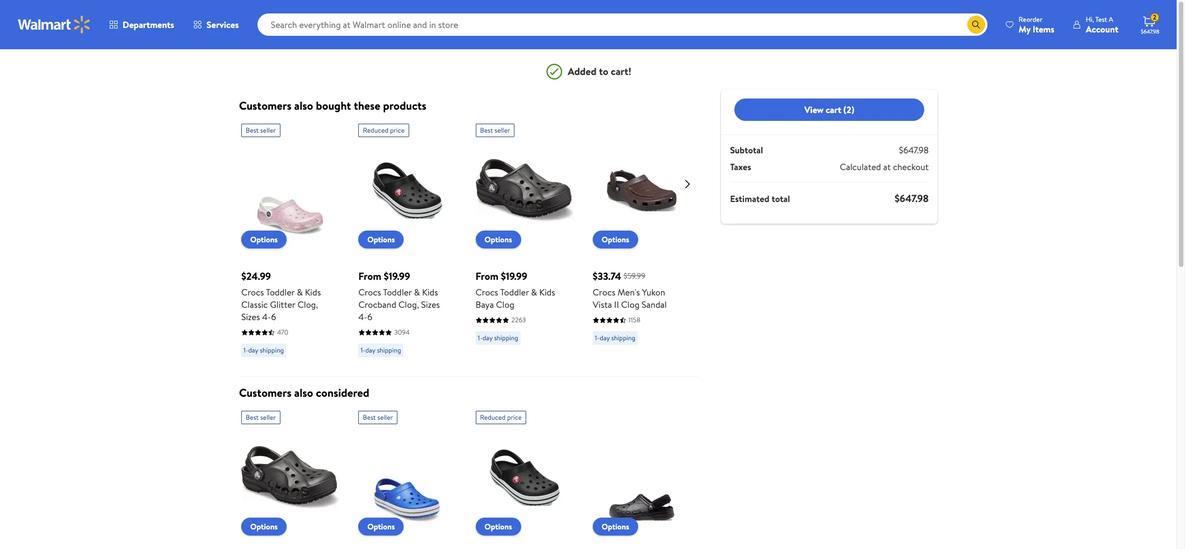 Task type: describe. For each thing, give the bounding box(es) containing it.
reduced for the topmost crocs toddler & kids crocband clog, sizes 4-6 image
[[363, 125, 389, 135]]

crocs men's yukon vista ii clog sandal image
[[593, 142, 691, 240]]

from $19.99 crocs toddler & kids baya clog
[[476, 269, 556, 311]]

view cart (2)
[[805, 104, 855, 116]]

6 for $19.99
[[368, 311, 373, 323]]

sandal
[[642, 299, 667, 311]]

added
[[568, 64, 597, 78]]

best seller for bottommost crocs toddler & kids baya clog image
[[246, 413, 276, 422]]

1- for from $19.99 crocs toddler & kids baya clog
[[478, 333, 483, 343]]

to
[[599, 64, 609, 78]]

best seller for crocs toddler & kids classic glitter clog, sizes 4-6 image
[[246, 125, 276, 135]]

best seller for crocs unisex crocband clog sandal 'image'
[[363, 413, 393, 422]]

shipping for $24.99 crocs toddler & kids classic glitter clog, sizes 4-6
[[260, 346, 284, 355]]

0 vertical spatial $647.98
[[1141, 27, 1160, 35]]

shipping for from $19.99 crocs toddler & kids crocband clog, sizes 4-6
[[377, 346, 401, 355]]

4- for $19.99
[[359, 311, 368, 323]]

clog for from
[[496, 299, 515, 311]]

sizes for $19.99
[[421, 299, 440, 311]]

price for the topmost crocs toddler & kids crocband clog, sizes 4-6 image
[[390, 125, 405, 135]]

from for from $19.99 crocs toddler & kids baya clog
[[476, 269, 499, 283]]

subtotal
[[730, 144, 763, 156]]

$19.99 for from $19.99 crocs toddler & kids crocband clog, sizes 4-6
[[384, 269, 410, 283]]

options for crocs unisex baya lined fuzz strap clogs image
[[602, 521, 630, 532]]

kids for from $19.99 crocs toddler & kids baya clog
[[540, 286, 556, 299]]

departments
[[123, 18, 174, 31]]

seller for crocs toddler & kids classic glitter clog, sizes 4-6 image
[[260, 125, 276, 135]]

$24.99 crocs toddler & kids classic glitter clog, sizes 4-6
[[241, 269, 321, 323]]

added to cart!
[[568, 64, 632, 78]]

view cart (2) button
[[735, 99, 925, 121]]

shipping for from $19.99 crocs toddler & kids baya clog
[[494, 333, 519, 343]]

also for bought
[[294, 98, 313, 113]]

kids for from $19.99 crocs toddler & kids crocband clog, sizes 4-6
[[422, 286, 438, 299]]

& inside the $24.99 crocs toddler & kids classic glitter clog, sizes 4-6
[[297, 286, 303, 299]]

customers also bought these products
[[239, 98, 427, 113]]

6 for crocs
[[271, 311, 276, 323]]

crocs for from $19.99 crocs toddler & kids baya clog
[[476, 286, 499, 299]]

also for considered
[[294, 385, 313, 400]]

toddler for from $19.99 crocs toddler & kids crocband clog, sizes 4-6
[[383, 286, 412, 299]]

crocs for from $19.99 crocs toddler & kids crocband clog, sizes 4-6
[[359, 286, 381, 299]]

day for $24.99 crocs toddler & kids classic glitter clog, sizes 4-6
[[248, 346, 258, 355]]

options link for crocs unisex baya lined fuzz strap clogs image
[[593, 518, 639, 536]]

$647.98 for estimated total
[[895, 192, 929, 206]]

considered
[[316, 385, 370, 400]]

reorder
[[1019, 14, 1043, 24]]

customers for customers also bought these products
[[239, 98, 292, 113]]

options for crocs toddler & kids baya clog image to the right
[[485, 234, 512, 245]]

$59.99
[[624, 270, 646, 282]]

options link for crocs unisex crocband clog sandal 'image'
[[359, 518, 404, 536]]

470
[[277, 328, 288, 337]]

test
[[1096, 14, 1108, 24]]

a
[[1109, 14, 1114, 24]]

1-day shipping for $24.99 crocs toddler & kids classic glitter clog, sizes 4-6
[[244, 346, 284, 355]]

1158
[[629, 315, 641, 325]]

these
[[354, 98, 381, 113]]

toddler inside the $24.99 crocs toddler & kids classic glitter clog, sizes 4-6
[[266, 286, 295, 299]]

$24.99
[[241, 269, 271, 283]]

checkout
[[893, 161, 929, 173]]

bought
[[316, 98, 351, 113]]

options link for crocs men's yukon vista ii clog sandal 'image'
[[593, 231, 639, 249]]

crocs unisex crocband clog sandal image
[[359, 429, 457, 527]]

2 $647.98
[[1141, 12, 1160, 35]]

options for crocs men's yukon vista ii clog sandal 'image'
[[602, 234, 630, 245]]

$33.74
[[593, 269, 622, 283]]

1-day shipping down 1158
[[595, 333, 636, 343]]

crocband
[[359, 299, 397, 311]]

reorder my items
[[1019, 14, 1055, 35]]

reduced price for the topmost crocs toddler & kids crocband clog, sizes 4-6 image
[[363, 125, 405, 135]]

customers also considered
[[239, 385, 370, 400]]

best for crocs toddler & kids baya clog image to the right
[[480, 125, 493, 135]]



Task type: vqa. For each thing, say whether or not it's contained in the screenshot.
the left Verified Purchase
no



Task type: locate. For each thing, give the bounding box(es) containing it.
1- down baya
[[478, 333, 483, 343]]

1 horizontal spatial crocs toddler & kids crocband clog, sizes 4-6 image
[[476, 429, 574, 527]]

3 kids from the left
[[540, 286, 556, 299]]

day for from $19.99 crocs toddler & kids baya clog
[[483, 333, 493, 343]]

1 horizontal spatial sizes
[[421, 299, 440, 311]]

1 horizontal spatial reduced
[[480, 413, 506, 422]]

total
[[772, 192, 790, 205]]

0 horizontal spatial toddler
[[266, 286, 295, 299]]

taxes
[[730, 161, 752, 173]]

4 crocs from the left
[[593, 286, 616, 299]]

1 horizontal spatial crocs toddler & kids baya clog image
[[476, 142, 574, 240]]

clog inside from $19.99 crocs toddler & kids baya clog
[[496, 299, 515, 311]]

1 vertical spatial crocs toddler & kids crocband clog, sizes 4-6 image
[[476, 429, 574, 527]]

1- for from $19.99 crocs toddler & kids crocband clog, sizes 4-6
[[361, 346, 366, 355]]

1 horizontal spatial price
[[507, 413, 522, 422]]

reduced price for crocs toddler & kids crocband clog, sizes 4-6 image to the right
[[480, 413, 522, 422]]

from
[[359, 269, 381, 283], [476, 269, 499, 283]]

0 vertical spatial reduced price
[[363, 125, 405, 135]]

product group containing $33.74
[[593, 119, 691, 372]]

best for crocs unisex crocband clog sandal 'image'
[[363, 413, 376, 422]]

estimated total
[[730, 192, 790, 205]]

best
[[246, 125, 259, 135], [480, 125, 493, 135], [246, 413, 259, 422], [363, 413, 376, 422]]

$19.99 inside from $19.99 crocs toddler & kids baya clog
[[501, 269, 528, 283]]

clog, right glitter
[[298, 299, 318, 311]]

crocs inside $33.74 $59.99 crocs men's yukon vista ii clog sandal
[[593, 286, 616, 299]]

also left bought
[[294, 98, 313, 113]]

& for from $19.99 crocs toddler & kids baya clog
[[531, 286, 537, 299]]

crocs toddler & kids baya clog image
[[476, 142, 574, 240], [241, 429, 339, 527]]

6 inside the $24.99 crocs toddler & kids classic glitter clog, sizes 4-6
[[271, 311, 276, 323]]

1 kids from the left
[[305, 286, 321, 299]]

clog, up 3094
[[399, 299, 419, 311]]

toddler inside from $19.99 crocs toddler & kids crocband clog, sizes 4-6
[[383, 286, 412, 299]]

$647.98
[[1141, 27, 1160, 35], [899, 144, 929, 156], [895, 192, 929, 206]]

men's
[[618, 286, 640, 299]]

items
[[1033, 23, 1055, 35]]

options link for crocs toddler & kids baya clog image to the right
[[476, 231, 521, 249]]

1 vertical spatial customers
[[239, 385, 292, 400]]

toddler up 2263
[[500, 286, 529, 299]]

clog, inside the $24.99 crocs toddler & kids classic glitter clog, sizes 4-6
[[298, 299, 318, 311]]

1 from from the left
[[359, 269, 381, 283]]

options for crocs unisex crocband clog sandal 'image'
[[368, 521, 395, 532]]

reduced for crocs toddler & kids crocband clog, sizes 4-6 image to the right
[[480, 413, 506, 422]]

clog,
[[298, 299, 318, 311], [399, 299, 419, 311]]

crocs
[[241, 286, 264, 299], [359, 286, 381, 299], [476, 286, 499, 299], [593, 286, 616, 299]]

options link for crocs toddler & kids classic glitter clog, sizes 4-6 image
[[241, 231, 287, 249]]

departments button
[[100, 11, 184, 38]]

0 horizontal spatial 6
[[271, 311, 276, 323]]

toddler for from $19.99 crocs toddler & kids baya clog
[[500, 286, 529, 299]]

2 6 from the left
[[368, 311, 373, 323]]

1- for $24.99 crocs toddler & kids classic glitter clog, sizes 4-6
[[244, 346, 248, 355]]

1 $19.99 from the left
[[384, 269, 410, 283]]

day
[[483, 333, 493, 343], [600, 333, 610, 343], [248, 346, 258, 355], [366, 346, 376, 355]]

reduced
[[363, 125, 389, 135], [480, 413, 506, 422]]

2 kids from the left
[[422, 286, 438, 299]]

reduced price
[[363, 125, 405, 135], [480, 413, 522, 422]]

0 vertical spatial customers
[[239, 98, 292, 113]]

walmart image
[[18, 16, 91, 34]]

2 4- from the left
[[359, 311, 368, 323]]

4- for crocs
[[262, 311, 271, 323]]

ii
[[614, 299, 619, 311]]

search icon image
[[972, 20, 981, 29]]

$647.98 for subtotal
[[899, 144, 929, 156]]

2 clog, from the left
[[399, 299, 419, 311]]

clog, inside from $19.99 crocs toddler & kids crocband clog, sizes 4-6
[[399, 299, 419, 311]]

0 horizontal spatial reduced price
[[363, 125, 405, 135]]

best for bottommost crocs toddler & kids baya clog image
[[246, 413, 259, 422]]

crocs toddler & kids crocband clog, sizes 4-6 image
[[359, 142, 457, 240], [476, 429, 574, 527]]

1 horizontal spatial clog,
[[399, 299, 419, 311]]

from inside from $19.99 crocs toddler & kids baya clog
[[476, 269, 499, 283]]

6
[[271, 311, 276, 323], [368, 311, 373, 323]]

kids inside from $19.99 crocs toddler & kids crocband clog, sizes 4-6
[[422, 286, 438, 299]]

toddler
[[266, 286, 295, 299], [383, 286, 412, 299], [500, 286, 529, 299]]

& right baya
[[531, 286, 537, 299]]

1 vertical spatial also
[[294, 385, 313, 400]]

& for from $19.99 crocs toddler & kids crocband clog, sizes 4-6
[[414, 286, 420, 299]]

services button
[[184, 11, 248, 38]]

next slide for customers also bought these products list image
[[677, 173, 699, 195]]

Walmart Site-Wide search field
[[257, 13, 988, 36]]

3 & from the left
[[531, 286, 537, 299]]

1 4- from the left
[[262, 311, 271, 323]]

0 vertical spatial also
[[294, 98, 313, 113]]

1 horizontal spatial from
[[476, 269, 499, 283]]

2
[[1153, 12, 1157, 22]]

sizes
[[421, 299, 440, 311], [241, 311, 260, 323]]

options
[[250, 234, 278, 245], [368, 234, 395, 245], [485, 234, 512, 245], [602, 234, 630, 245], [250, 521, 278, 532], [368, 521, 395, 532], [485, 521, 512, 532], [602, 521, 630, 532]]

2 horizontal spatial toddler
[[500, 286, 529, 299]]

1 & from the left
[[297, 286, 303, 299]]

0 horizontal spatial reduced
[[363, 125, 389, 135]]

1 horizontal spatial clog
[[621, 299, 640, 311]]

1 horizontal spatial 6
[[368, 311, 373, 323]]

2 horizontal spatial &
[[531, 286, 537, 299]]

from inside from $19.99 crocs toddler & kids crocband clog, sizes 4-6
[[359, 269, 381, 283]]

1-day shipping down 470
[[244, 346, 284, 355]]

at
[[884, 161, 891, 173]]

seller
[[260, 125, 276, 135], [495, 125, 510, 135], [260, 413, 276, 422], [378, 413, 393, 422]]

also left considered
[[294, 385, 313, 400]]

1- down vista
[[595, 333, 600, 343]]

1 vertical spatial reduced price
[[480, 413, 522, 422]]

clog, for $24.99
[[298, 299, 318, 311]]

1 horizontal spatial kids
[[422, 286, 438, 299]]

0 horizontal spatial kids
[[305, 286, 321, 299]]

customers
[[239, 98, 292, 113], [239, 385, 292, 400]]

cart!
[[611, 64, 632, 78]]

estimated
[[730, 192, 770, 205]]

1 vertical spatial price
[[507, 413, 522, 422]]

0 horizontal spatial price
[[390, 125, 405, 135]]

calculated
[[840, 161, 882, 173]]

clog inside $33.74 $59.99 crocs men's yukon vista ii clog sandal
[[621, 299, 640, 311]]

options link for bottommost crocs toddler & kids baya clog image
[[241, 518, 287, 536]]

1-day shipping down 2263
[[478, 333, 519, 343]]

1 also from the top
[[294, 98, 313, 113]]

toddler up 3094
[[383, 286, 412, 299]]

1-day shipping for from $19.99 crocs toddler & kids crocband clog, sizes 4-6
[[361, 346, 401, 355]]

1 horizontal spatial &
[[414, 286, 420, 299]]

hi, test a account
[[1086, 14, 1119, 35]]

shipping
[[494, 333, 519, 343], [612, 333, 636, 343], [260, 346, 284, 355], [377, 346, 401, 355]]

product group
[[241, 119, 339, 372], [359, 119, 457, 372], [476, 119, 574, 372], [593, 119, 691, 372], [241, 406, 339, 549], [359, 406, 457, 549], [476, 406, 574, 549]]

1-day shipping for from $19.99 crocs toddler & kids baya clog
[[478, 333, 519, 343]]

shipping down 3094
[[377, 346, 401, 355]]

also
[[294, 98, 313, 113], [294, 385, 313, 400]]

clog, for from $19.99
[[399, 299, 419, 311]]

options for crocs toddler & kids classic glitter clog, sizes 4-6 image
[[250, 234, 278, 245]]

0 horizontal spatial from
[[359, 269, 381, 283]]

crocs unisex baya lined fuzz strap clogs image
[[593, 429, 691, 527]]

2263
[[512, 315, 526, 325]]

shipping down 1158
[[612, 333, 636, 343]]

0 horizontal spatial clog,
[[298, 299, 318, 311]]

$19.99 inside from $19.99 crocs toddler & kids crocband clog, sizes 4-6
[[384, 269, 410, 283]]

0 horizontal spatial clog
[[496, 299, 515, 311]]

3094
[[394, 328, 410, 337]]

2 customers from the top
[[239, 385, 292, 400]]

clog right ii at the right bottom of page
[[621, 299, 640, 311]]

toddler down $24.99
[[266, 286, 295, 299]]

1-day shipping down 3094
[[361, 346, 401, 355]]

3 crocs from the left
[[476, 286, 499, 299]]

2 crocs from the left
[[359, 286, 381, 299]]

&
[[297, 286, 303, 299], [414, 286, 420, 299], [531, 286, 537, 299]]

from $19.99 crocs toddler & kids crocband clog, sizes 4-6
[[359, 269, 440, 323]]

sizes inside from $19.99 crocs toddler & kids crocband clog, sizes 4-6
[[421, 299, 440, 311]]

1 6 from the left
[[271, 311, 276, 323]]

$19.99 up crocband
[[384, 269, 410, 283]]

1 horizontal spatial toddler
[[383, 286, 412, 299]]

seller for crocs unisex crocband clog sandal 'image'
[[378, 413, 393, 422]]

0 vertical spatial crocs toddler & kids crocband clog, sizes 4-6 image
[[359, 142, 457, 240]]

product group containing $24.99
[[241, 119, 339, 372]]

sizes inside the $24.99 crocs toddler & kids classic glitter clog, sizes 4-6
[[241, 311, 260, 323]]

1- up considered
[[361, 346, 366, 355]]

from up crocband
[[359, 269, 381, 283]]

products
[[383, 98, 427, 113]]

0 horizontal spatial crocs toddler & kids crocband clog, sizes 4-6 image
[[359, 142, 457, 240]]

1 crocs from the left
[[241, 286, 264, 299]]

1 horizontal spatial $19.99
[[501, 269, 528, 283]]

1- down the classic
[[244, 346, 248, 355]]

crocs for $33.74 $59.99 crocs men's yukon vista ii clog sandal
[[593, 286, 616, 299]]

hi,
[[1086, 14, 1095, 24]]

Search search field
[[257, 13, 988, 36]]

4-
[[262, 311, 271, 323], [359, 311, 368, 323]]

1 vertical spatial crocs toddler & kids baya clog image
[[241, 429, 339, 527]]

0 vertical spatial reduced
[[363, 125, 389, 135]]

best seller inside the product group
[[246, 125, 276, 135]]

3 toddler from the left
[[500, 286, 529, 299]]

0 horizontal spatial &
[[297, 286, 303, 299]]

0 vertical spatial price
[[390, 125, 405, 135]]

$19.99 for from $19.99 crocs toddler & kids baya clog
[[501, 269, 528, 283]]

2 horizontal spatial kids
[[540, 286, 556, 299]]

$647.98 down 2 on the top right of page
[[1141, 27, 1160, 35]]

1 vertical spatial reduced
[[480, 413, 506, 422]]

seller inside the product group
[[260, 125, 276, 135]]

services
[[207, 18, 239, 31]]

day down crocband
[[366, 346, 376, 355]]

my
[[1019, 23, 1031, 35]]

clog up 2263
[[496, 299, 515, 311]]

2 & from the left
[[414, 286, 420, 299]]

sizes right crocband
[[421, 299, 440, 311]]

toddler inside from $19.99 crocs toddler & kids baya clog
[[500, 286, 529, 299]]

2 $19.99 from the left
[[501, 269, 528, 283]]

sizes for crocs
[[241, 311, 260, 323]]

day down the classic
[[248, 346, 258, 355]]

$647.98 down checkout on the top right of the page
[[895, 192, 929, 206]]

yukon
[[642, 286, 666, 299]]

kids
[[305, 286, 321, 299], [422, 286, 438, 299], [540, 286, 556, 299]]

day down baya
[[483, 333, 493, 343]]

price
[[390, 125, 405, 135], [507, 413, 522, 422]]

crocs inside the $24.99 crocs toddler & kids classic glitter clog, sizes 4-6
[[241, 286, 264, 299]]

glitter
[[270, 299, 296, 311]]

4- inside the $24.99 crocs toddler & kids classic glitter clog, sizes 4-6
[[262, 311, 271, 323]]

best seller for crocs toddler & kids baya clog image to the right
[[480, 125, 510, 135]]

seller for bottommost crocs toddler & kids baya clog image
[[260, 413, 276, 422]]

& inside from $19.99 crocs toddler & kids baya clog
[[531, 286, 537, 299]]

1 clog from the left
[[496, 299, 515, 311]]

$19.99
[[384, 269, 410, 283], [501, 269, 528, 283]]

clog for $33.74
[[621, 299, 640, 311]]

& right glitter
[[297, 286, 303, 299]]

1 clog, from the left
[[298, 299, 318, 311]]

from up baya
[[476, 269, 499, 283]]

0 horizontal spatial 4-
[[262, 311, 271, 323]]

best seller
[[246, 125, 276, 135], [480, 125, 510, 135], [246, 413, 276, 422], [363, 413, 393, 422]]

$33.74 $59.99 crocs men's yukon vista ii clog sandal
[[593, 269, 667, 311]]

& right crocband
[[414, 286, 420, 299]]

options for bottommost crocs toddler & kids baya clog image
[[250, 521, 278, 532]]

shipping down 2263
[[494, 333, 519, 343]]

2 clog from the left
[[621, 299, 640, 311]]

6 inside from $19.99 crocs toddler & kids crocband clog, sizes 4-6
[[368, 311, 373, 323]]

& inside from $19.99 crocs toddler & kids crocband clog, sizes 4-6
[[414, 286, 420, 299]]

1 horizontal spatial 4-
[[359, 311, 368, 323]]

$647.98 up checkout on the top right of the page
[[899, 144, 929, 156]]

calculated at checkout
[[840, 161, 929, 173]]

price for crocs toddler & kids crocband clog, sizes 4-6 image to the right
[[507, 413, 522, 422]]

1 vertical spatial $647.98
[[899, 144, 929, 156]]

(2)
[[844, 104, 855, 116]]

best inside the product group
[[246, 125, 259, 135]]

seller for crocs toddler & kids baya clog image to the right
[[495, 125, 510, 135]]

shipping down 470
[[260, 346, 284, 355]]

2 toddler from the left
[[383, 286, 412, 299]]

1-
[[478, 333, 483, 343], [595, 333, 600, 343], [244, 346, 248, 355], [361, 346, 366, 355]]

options link
[[241, 231, 287, 249], [359, 231, 404, 249], [476, 231, 521, 249], [593, 231, 639, 249], [241, 518, 287, 536], [359, 518, 404, 536], [476, 518, 521, 536], [593, 518, 639, 536]]

kids inside from $19.99 crocs toddler & kids baya clog
[[540, 286, 556, 299]]

2 also from the top
[[294, 385, 313, 400]]

1-day shipping
[[478, 333, 519, 343], [595, 333, 636, 343], [244, 346, 284, 355], [361, 346, 401, 355]]

account
[[1086, 23, 1119, 35]]

customers for customers also considered
[[239, 385, 292, 400]]

crocs toddler & kids classic glitter clog, sizes 4-6 image
[[241, 142, 339, 240]]

kids inside the $24.99 crocs toddler & kids classic glitter clog, sizes 4-6
[[305, 286, 321, 299]]

1 toddler from the left
[[266, 286, 295, 299]]

$19.99 up 2263
[[501, 269, 528, 283]]

0 horizontal spatial sizes
[[241, 311, 260, 323]]

2 from from the left
[[476, 269, 499, 283]]

vista
[[593, 299, 612, 311]]

4- inside from $19.99 crocs toddler & kids crocband clog, sizes 4-6
[[359, 311, 368, 323]]

classic
[[241, 299, 268, 311]]

clog
[[496, 299, 515, 311], [621, 299, 640, 311]]

0 horizontal spatial crocs toddler & kids baya clog image
[[241, 429, 339, 527]]

view
[[805, 104, 824, 116]]

2 vertical spatial $647.98
[[895, 192, 929, 206]]

1 horizontal spatial reduced price
[[480, 413, 522, 422]]

crocs inside from $19.99 crocs toddler & kids crocband clog, sizes 4-6
[[359, 286, 381, 299]]

baya
[[476, 299, 494, 311]]

day down vista
[[600, 333, 610, 343]]

crocs inside from $19.99 crocs toddler & kids baya clog
[[476, 286, 499, 299]]

day for from $19.99 crocs toddler & kids crocband clog, sizes 4-6
[[366, 346, 376, 355]]

0 vertical spatial crocs toddler & kids baya clog image
[[476, 142, 574, 240]]

1 customers from the top
[[239, 98, 292, 113]]

best for crocs toddler & kids classic glitter clog, sizes 4-6 image
[[246, 125, 259, 135]]

sizes left glitter
[[241, 311, 260, 323]]

cart
[[826, 104, 842, 116]]

0 horizontal spatial $19.99
[[384, 269, 410, 283]]

from for from $19.99 crocs toddler & kids crocband clog, sizes 4-6
[[359, 269, 381, 283]]



